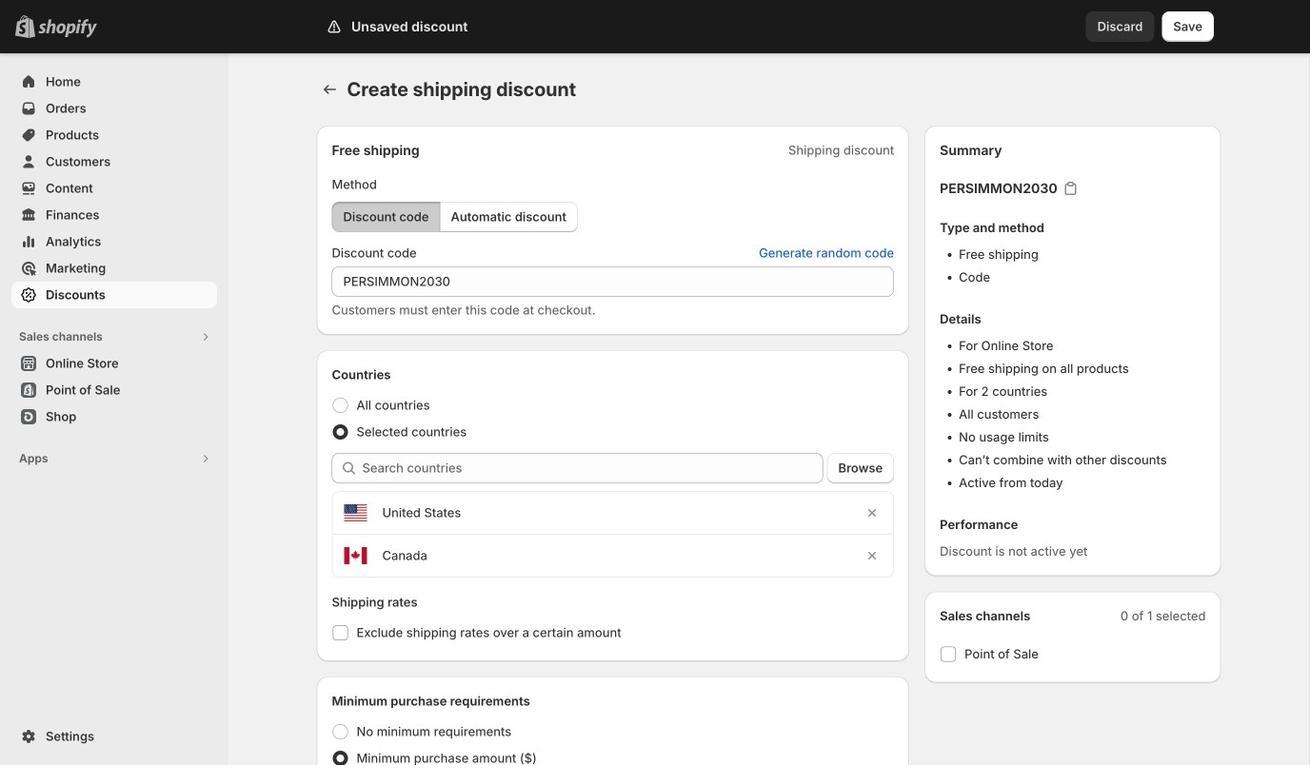 Task type: describe. For each thing, give the bounding box(es) containing it.
Search countries text field
[[362, 453, 823, 484]]



Task type: locate. For each thing, give the bounding box(es) containing it.
None text field
[[332, 267, 894, 297]]

shopify image
[[38, 19, 97, 38]]



Task type: vqa. For each thing, say whether or not it's contained in the screenshot.
Shopify image
yes



